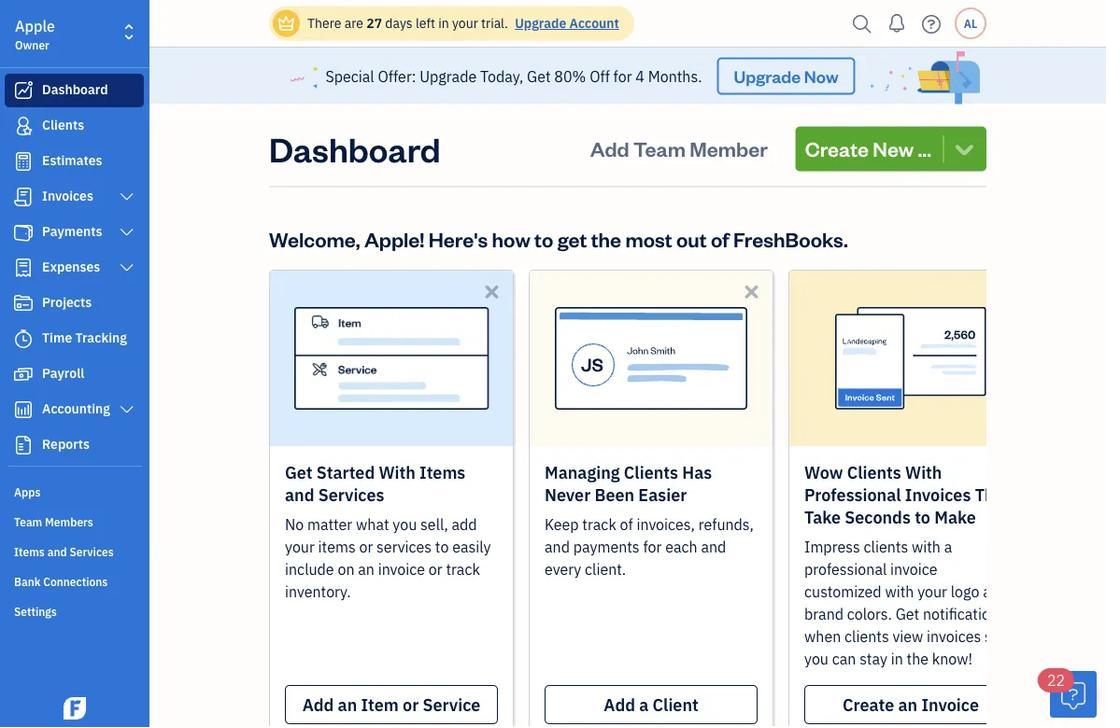 Task type: locate. For each thing, give the bounding box(es) containing it.
chevron large down image
[[118, 190, 135, 205], [118, 225, 135, 240], [118, 261, 135, 276], [118, 403, 135, 418]]

create
[[805, 136, 869, 162], [843, 694, 894, 716]]

1 horizontal spatial items
[[420, 461, 466, 483]]

0 vertical spatial dashboard
[[42, 81, 108, 98]]

1 horizontal spatial invoice
[[890, 560, 937, 579]]

0 vertical spatial services
[[318, 484, 384, 506]]

and down keep
[[545, 537, 570, 557]]

add down off
[[590, 136, 629, 162]]

in right stay
[[891, 650, 903, 669]]

apple
[[15, 16, 55, 36]]

1 horizontal spatial to
[[534, 226, 553, 253]]

1 vertical spatial track
[[446, 560, 480, 579]]

2 vertical spatial or
[[403, 694, 419, 716]]

a
[[944, 537, 952, 557], [639, 694, 649, 716]]

0 vertical spatial items
[[420, 461, 466, 483]]

your left trial.
[[452, 14, 478, 32]]

dashboard
[[42, 81, 108, 98], [269, 127, 440, 171]]

0 horizontal spatial dashboard
[[42, 81, 108, 98]]

invoices inside wow clients with professional invoices that take seconds to make impress clients with a professional invoice customized with your logo and brand colors. get notifications when clients view invoices so you can stay in the know!
[[905, 484, 971, 506]]

clients inside managing clients has never been easier keep track of invoices, refunds, and payments for each and every client.
[[624, 461, 678, 483]]

you
[[393, 515, 417, 535], [804, 650, 829, 669]]

0 horizontal spatial track
[[446, 560, 480, 579]]

reports
[[42, 436, 90, 453]]

1 vertical spatial items
[[14, 545, 45, 560]]

services up bank connections link
[[70, 545, 114, 560]]

notifications image
[[882, 5, 912, 42]]

1 vertical spatial or
[[429, 560, 443, 579]]

dashboard up clients link
[[42, 81, 108, 98]]

chevrondown image
[[951, 136, 977, 162]]

chevron large down image for invoices
[[118, 190, 135, 205]]

invoice down services
[[378, 560, 425, 579]]

1 vertical spatial in
[[891, 650, 903, 669]]

your left logo
[[918, 582, 947, 602]]

1 vertical spatial with
[[885, 582, 914, 602]]

1 vertical spatial clients
[[845, 627, 889, 647]]

know!
[[932, 650, 973, 669]]

0 horizontal spatial you
[[393, 515, 417, 535]]

with inside wow clients with professional invoices that take seconds to make impress clients with a professional invoice customized with your logo and brand colors. get notifications when clients view invoices so you can stay in the know!
[[905, 461, 942, 483]]

with right started
[[379, 461, 416, 483]]

when
[[804, 627, 841, 647]]

2 chevron large down image from the top
[[118, 225, 135, 240]]

or down services
[[429, 560, 443, 579]]

chevron large down image up the payments link
[[118, 190, 135, 205]]

with inside get started with items and services no matter what you sell, add your items or services to easily include on an invoice or track inventory.
[[379, 461, 416, 483]]

add
[[590, 136, 629, 162], [302, 694, 334, 716], [604, 694, 635, 716]]

add team member
[[590, 136, 768, 162]]

create inside 'dropdown button'
[[805, 136, 869, 162]]

2 horizontal spatial get
[[896, 605, 920, 624]]

1 horizontal spatial track
[[582, 515, 616, 535]]

payments
[[573, 537, 640, 557]]

an
[[358, 560, 375, 579], [338, 694, 357, 716], [898, 694, 918, 716]]

upgrade right offer:
[[420, 66, 477, 86]]

track inside managing clients has never been easier keep track of invoices, refunds, and payments for each and every client.
[[582, 515, 616, 535]]

services
[[318, 484, 384, 506], [70, 545, 114, 560]]

to left 'get'
[[534, 226, 553, 253]]

add left item
[[302, 694, 334, 716]]

chevron large down image right accounting
[[118, 403, 135, 418]]

items inside main element
[[14, 545, 45, 560]]

1 vertical spatial create
[[843, 694, 894, 716]]

upgrade now
[[734, 65, 839, 87]]

1 vertical spatial of
[[620, 515, 633, 535]]

estimates
[[42, 152, 102, 169]]

add
[[452, 515, 477, 535]]

1 horizontal spatial of
[[711, 226, 729, 253]]

and right logo
[[983, 582, 1008, 602]]

0 horizontal spatial team
[[14, 515, 42, 530]]

1 horizontal spatial with
[[905, 461, 942, 483]]

special offer: upgrade today, get 80% off for 4 months.
[[325, 66, 702, 86]]

get up view
[[896, 605, 920, 624]]

clients
[[864, 537, 908, 557], [845, 627, 889, 647]]

0 horizontal spatial in
[[438, 14, 449, 32]]

for left 4
[[613, 66, 632, 86]]

in right left
[[438, 14, 449, 32]]

of up payments
[[620, 515, 633, 535]]

add inside button
[[590, 136, 629, 162]]

chevron large down image right expenses
[[118, 261, 135, 276]]

0 vertical spatial for
[[613, 66, 632, 86]]

upgrade right trial.
[[515, 14, 566, 32]]

with
[[379, 461, 416, 483], [905, 461, 942, 483]]

2 horizontal spatial your
[[918, 582, 947, 602]]

invoice
[[922, 694, 979, 716]]

today,
[[480, 66, 523, 86]]

a inside wow clients with professional invoices that take seconds to make impress clients with a professional invoice customized with your logo and brand colors. get notifications when clients view invoices so you can stay in the know!
[[944, 537, 952, 557]]

2 horizontal spatial clients
[[847, 461, 901, 483]]

0 horizontal spatial invoice
[[378, 560, 425, 579]]

your inside get started with items and services no matter what you sell, add your items or services to easily include on an invoice or track inventory.
[[285, 537, 315, 557]]

you down when
[[804, 650, 829, 669]]

create left new
[[805, 136, 869, 162]]

0 vertical spatial invoices
[[42, 187, 93, 205]]

2 horizontal spatial to
[[915, 506, 930, 528]]

1 horizontal spatial get
[[527, 66, 551, 86]]

2 vertical spatial get
[[896, 605, 920, 624]]

1 chevron large down image from the top
[[118, 190, 135, 205]]

invoices down estimates link
[[42, 187, 93, 205]]

0 horizontal spatial items
[[14, 545, 45, 560]]

track up payments
[[582, 515, 616, 535]]

clients up the professional
[[847, 461, 901, 483]]

track down easily
[[446, 560, 480, 579]]

apple!
[[364, 226, 425, 253]]

upgrade
[[515, 14, 566, 32], [734, 65, 801, 87], [420, 66, 477, 86]]

the
[[591, 226, 621, 253], [907, 650, 929, 669]]

2 horizontal spatial an
[[898, 694, 918, 716]]

invoices up make
[[905, 484, 971, 506]]

time
[[42, 329, 72, 347]]

1 vertical spatial for
[[643, 537, 662, 557]]

an left item
[[338, 694, 357, 716]]

invoices inside main element
[[42, 187, 93, 205]]

1 vertical spatial services
[[70, 545, 114, 560]]

time tracking link
[[5, 322, 144, 356]]

1 horizontal spatial the
[[907, 650, 929, 669]]

with down make
[[912, 537, 941, 557]]

chevron large down image for accounting
[[118, 403, 135, 418]]

can
[[832, 650, 856, 669]]

0 horizontal spatial of
[[620, 515, 633, 535]]

0 horizontal spatial or
[[359, 537, 373, 557]]

your
[[452, 14, 478, 32], [285, 537, 315, 557], [918, 582, 947, 602]]

0 vertical spatial you
[[393, 515, 417, 535]]

a left client
[[639, 694, 649, 716]]

an for take
[[898, 694, 918, 716]]

member
[[690, 136, 768, 162]]

you up services
[[393, 515, 417, 535]]

0 vertical spatial create
[[805, 136, 869, 162]]

clients
[[42, 116, 84, 134], [624, 461, 678, 483], [847, 461, 901, 483]]

and up no
[[285, 484, 314, 506]]

brand
[[804, 605, 844, 624]]

each
[[665, 537, 698, 557]]

for down 'invoices,'
[[643, 537, 662, 557]]

3 chevron large down image from the top
[[118, 261, 135, 276]]

an left invoice
[[898, 694, 918, 716]]

clients inside wow clients with professional invoices that take seconds to make impress clients with a professional invoice customized with your logo and brand colors. get notifications when clients view invoices so you can stay in the know!
[[847, 461, 901, 483]]

client.
[[585, 560, 626, 579]]

dismiss image
[[741, 281, 762, 302]]

1 horizontal spatial services
[[318, 484, 384, 506]]

items and services
[[14, 545, 114, 560]]

4 chevron large down image from the top
[[118, 403, 135, 418]]

0 vertical spatial team
[[633, 136, 686, 162]]

expense image
[[12, 259, 35, 277]]

1 vertical spatial team
[[14, 515, 42, 530]]

chevron large down image inside accounting "link"
[[118, 403, 135, 418]]

your down no
[[285, 537, 315, 557]]

invoice image
[[12, 188, 35, 206]]

on
[[338, 560, 355, 579]]

dashboard down the special
[[269, 127, 440, 171]]

create down stay
[[843, 694, 894, 716]]

clients for wow
[[847, 461, 901, 483]]

clients up easier
[[624, 461, 678, 483]]

the right 'get'
[[591, 226, 621, 253]]

reports link
[[5, 429, 144, 462]]

0 horizontal spatial your
[[285, 537, 315, 557]]

0 horizontal spatial clients
[[42, 116, 84, 134]]

an inside get started with items and services no matter what you sell, add your items or services to easily include on an invoice or track inventory.
[[358, 560, 375, 579]]

get left '80%'
[[527, 66, 551, 86]]

4
[[636, 66, 645, 86]]

invoices
[[42, 187, 93, 205], [905, 484, 971, 506]]

accounting
[[42, 400, 110, 418]]

80%
[[554, 66, 586, 86]]

0 vertical spatial track
[[582, 515, 616, 535]]

0 horizontal spatial services
[[70, 545, 114, 560]]

new
[[873, 136, 914, 162]]

chevron large down image inside the payments link
[[118, 225, 135, 240]]

1 vertical spatial invoices
[[905, 484, 971, 506]]

1 vertical spatial to
[[915, 506, 930, 528]]

2 vertical spatial to
[[435, 537, 449, 557]]

1 horizontal spatial a
[[944, 537, 952, 557]]

create an invoice
[[843, 694, 979, 716]]

of
[[711, 226, 729, 253], [620, 515, 633, 535]]

2 with from the left
[[905, 461, 942, 483]]

0 horizontal spatial a
[[639, 694, 649, 716]]

services
[[377, 537, 432, 557]]

1 vertical spatial the
[[907, 650, 929, 669]]

1 horizontal spatial invoices
[[905, 484, 971, 506]]

get left started
[[285, 461, 313, 483]]

been
[[595, 484, 634, 506]]

create an invoice link
[[804, 685, 1017, 725]]

1 horizontal spatial clients
[[624, 461, 678, 483]]

1 horizontal spatial for
[[643, 537, 662, 557]]

colors.
[[847, 605, 892, 624]]

account
[[569, 14, 619, 32]]

team left member
[[633, 136, 686, 162]]

0 horizontal spatial invoices
[[42, 187, 93, 205]]

clients down colors.
[[845, 627, 889, 647]]

add left client
[[604, 694, 635, 716]]

to inside wow clients with professional invoices that take seconds to make impress clients with a professional invoice customized with your logo and brand colors. get notifications when clients view invoices so you can stay in the know!
[[915, 506, 930, 528]]

services down started
[[318, 484, 384, 506]]

0 horizontal spatial an
[[338, 694, 357, 716]]

with up make
[[905, 461, 942, 483]]

track inside get started with items and services no matter what you sell, add your items or services to easily include on an invoice or track inventory.
[[446, 560, 480, 579]]

in inside wow clients with professional invoices that take seconds to make impress clients with a professional invoice customized with your logo and brand colors. get notifications when clients view invoices so you can stay in the know!
[[891, 650, 903, 669]]

0 vertical spatial the
[[591, 226, 621, 253]]

1 horizontal spatial or
[[403, 694, 419, 716]]

1 horizontal spatial you
[[804, 650, 829, 669]]

1 invoice from the left
[[378, 560, 425, 579]]

1 vertical spatial dashboard
[[269, 127, 440, 171]]

chevron large down image inside 'expenses' link
[[118, 261, 135, 276]]

an right the on
[[358, 560, 375, 579]]

time tracking
[[42, 329, 127, 347]]

days
[[385, 14, 413, 32]]

chevron large down image inside invoices link
[[118, 190, 135, 205]]

a down make
[[944, 537, 952, 557]]

0 horizontal spatial get
[[285, 461, 313, 483]]

items up sell,
[[420, 461, 466, 483]]

0 horizontal spatial with
[[379, 461, 416, 483]]

invoice
[[378, 560, 425, 579], [890, 560, 937, 579]]

add a client
[[604, 694, 699, 716]]

or right item
[[403, 694, 419, 716]]

get
[[527, 66, 551, 86], [285, 461, 313, 483], [896, 605, 920, 624]]

2 vertical spatial your
[[918, 582, 947, 602]]

to inside get started with items and services no matter what you sell, add your items or services to easily include on an invoice or track inventory.
[[435, 537, 449, 557]]

services inside main element
[[70, 545, 114, 560]]

chart image
[[12, 401, 35, 419]]

view
[[893, 627, 923, 647]]

bank
[[14, 575, 41, 590]]

an for no
[[338, 694, 357, 716]]

apps link
[[5, 477, 144, 505]]

the down view
[[907, 650, 929, 669]]

add team member button
[[573, 127, 785, 172]]

upgrade now link
[[717, 57, 855, 95]]

team down apps
[[14, 515, 42, 530]]

1 vertical spatial your
[[285, 537, 315, 557]]

items up the bank
[[14, 545, 45, 560]]

resource center badge image
[[1050, 672, 1097, 718]]

chevron large down image right payments
[[118, 225, 135, 240]]

1 with from the left
[[379, 461, 416, 483]]

1 horizontal spatial an
[[358, 560, 375, 579]]

with up colors.
[[885, 582, 914, 602]]

1 vertical spatial a
[[639, 694, 649, 716]]

al
[[964, 16, 977, 31]]

upgrade left now
[[734, 65, 801, 87]]

1 horizontal spatial team
[[633, 136, 686, 162]]

1 vertical spatial you
[[804, 650, 829, 669]]

accounting link
[[5, 393, 144, 427]]

of inside managing clients has never been easier keep track of invoices, refunds, and payments for each and every client.
[[620, 515, 633, 535]]

freshbooks image
[[60, 698, 90, 720]]

to down sell,
[[435, 537, 449, 557]]

1 vertical spatial get
[[285, 461, 313, 483]]

0 horizontal spatial to
[[435, 537, 449, 557]]

2 invoice from the left
[[890, 560, 937, 579]]

matter
[[307, 515, 352, 535]]

make
[[934, 506, 976, 528]]

0 vertical spatial of
[[711, 226, 729, 253]]

to
[[534, 226, 553, 253], [915, 506, 930, 528], [435, 537, 449, 557]]

1 horizontal spatial in
[[891, 650, 903, 669]]

client image
[[12, 117, 35, 135]]

dashboard image
[[12, 81, 35, 100]]

bank connections
[[14, 575, 108, 590]]

0 vertical spatial your
[[452, 14, 478, 32]]

of right out
[[711, 226, 729, 253]]

estimate image
[[12, 152, 35, 171]]

invoices
[[927, 627, 981, 647]]

clients down the dashboard link
[[42, 116, 84, 134]]

create for create new …
[[805, 136, 869, 162]]

the inside wow clients with professional invoices that take seconds to make impress clients with a professional invoice customized with your logo and brand colors. get notifications when clients view invoices so you can stay in the know!
[[907, 650, 929, 669]]

client
[[653, 694, 699, 716]]

2 horizontal spatial upgrade
[[734, 65, 801, 87]]

0 vertical spatial a
[[944, 537, 952, 557]]

and down team members
[[47, 545, 67, 560]]

to left make
[[915, 506, 930, 528]]

clients down seconds
[[864, 537, 908, 557]]

special
[[325, 66, 374, 86]]

invoice up colors.
[[890, 560, 937, 579]]

or down what
[[359, 537, 373, 557]]

managing clients has never been easier keep track of invoices, refunds, and payments for each and every client.
[[545, 461, 754, 579]]



Task type: describe. For each thing, give the bounding box(es) containing it.
clients for managing
[[624, 461, 678, 483]]

apple owner
[[15, 16, 55, 52]]

invoices,
[[637, 515, 695, 535]]

bank connections link
[[5, 567, 144, 595]]

upgrade account link
[[511, 14, 619, 32]]

left
[[416, 14, 435, 32]]

and inside wow clients with professional invoices that take seconds to make impress clients with a professional invoice customized with your logo and brand colors. get notifications when clients view invoices so you can stay in the know!
[[983, 582, 1008, 602]]

projects link
[[5, 287, 144, 320]]

that
[[975, 484, 1010, 506]]

months.
[[648, 66, 702, 86]]

dashboard inside main element
[[42, 81, 108, 98]]

members
[[45, 515, 93, 530]]

timer image
[[12, 330, 35, 348]]

never
[[545, 484, 591, 506]]

items inside get started with items and services no matter what you sell, add your items or services to easily include on an invoice or track inventory.
[[420, 461, 466, 483]]

stay
[[860, 650, 887, 669]]

0 horizontal spatial the
[[591, 226, 621, 253]]

apps
[[14, 485, 41, 500]]

0 vertical spatial with
[[912, 537, 941, 557]]

money image
[[12, 365, 35, 384]]

1 horizontal spatial upgrade
[[515, 14, 566, 32]]

inventory.
[[285, 582, 351, 602]]

get inside get started with items and services no matter what you sell, add your items or services to easily include on an invoice or track inventory.
[[285, 461, 313, 483]]

owner
[[15, 37, 49, 52]]

what
[[356, 515, 389, 535]]

add for add a client
[[604, 694, 635, 716]]

0 vertical spatial or
[[359, 537, 373, 557]]

…
[[918, 136, 932, 162]]

notifications
[[923, 605, 1006, 624]]

how
[[492, 226, 530, 253]]

keep
[[545, 515, 579, 535]]

0 vertical spatial get
[[527, 66, 551, 86]]

search image
[[847, 10, 877, 38]]

al button
[[955, 7, 987, 39]]

there
[[307, 14, 341, 32]]

every
[[545, 560, 581, 579]]

managing
[[545, 461, 620, 483]]

team inside main element
[[14, 515, 42, 530]]

0 horizontal spatial upgrade
[[420, 66, 477, 86]]

off
[[590, 66, 610, 86]]

team members
[[14, 515, 93, 530]]

payroll link
[[5, 358, 144, 391]]

most
[[625, 226, 672, 253]]

and inside get started with items and services no matter what you sell, add your items or services to easily include on an invoice or track inventory.
[[285, 484, 314, 506]]

connections
[[43, 575, 108, 590]]

with for clients
[[905, 461, 942, 483]]

for inside managing clients has never been easier keep track of invoices, refunds, and payments for each and every client.
[[643, 537, 662, 557]]

wow
[[804, 461, 843, 483]]

main element
[[0, 0, 196, 728]]

welcome,
[[269, 226, 360, 253]]

get inside wow clients with professional invoices that take seconds to make impress clients with a professional invoice customized with your logo and brand colors. get notifications when clients view invoices so you can stay in the know!
[[896, 605, 920, 624]]

crown image
[[277, 14, 296, 33]]

project image
[[12, 294, 35, 313]]

easily
[[452, 537, 491, 557]]

started
[[317, 461, 375, 483]]

you inside get started with items and services no matter what you sell, add your items or services to easily include on an invoice or track inventory.
[[393, 515, 417, 535]]

projects
[[42, 294, 92, 311]]

create for create an invoice
[[843, 694, 894, 716]]

are
[[344, 14, 363, 32]]

chevron large down image for payments
[[118, 225, 135, 240]]

go to help image
[[916, 10, 946, 38]]

0 vertical spatial in
[[438, 14, 449, 32]]

settings link
[[5, 597, 144, 625]]

invoice inside wow clients with professional invoices that take seconds to make impress clients with a professional invoice customized with your logo and brand colors. get notifications when clients view invoices so you can stay in the know!
[[890, 560, 937, 579]]

expenses
[[42, 258, 100, 276]]

estimates link
[[5, 145, 144, 178]]

report image
[[12, 436, 35, 455]]

get started with items and services no matter what you sell, add your items or services to easily include on an invoice or track inventory.
[[285, 461, 491, 602]]

invoices link
[[5, 180, 144, 214]]

freshbooks.
[[733, 226, 848, 253]]

there are 27 days left in your trial. upgrade account
[[307, 14, 619, 32]]

team inside button
[[633, 136, 686, 162]]

professional
[[804, 484, 901, 506]]

settings
[[14, 604, 57, 619]]

your inside wow clients with professional invoices that take seconds to make impress clients with a professional invoice customized with your logo and brand colors. get notifications when clients view invoices so you can stay in the know!
[[918, 582, 947, 602]]

clients inside main element
[[42, 116, 84, 134]]

chevron large down image for expenses
[[118, 261, 135, 276]]

add for add team member
[[590, 136, 629, 162]]

impress
[[804, 537, 860, 557]]

and down refunds,
[[701, 537, 726, 557]]

payments
[[42, 223, 102, 240]]

team members link
[[5, 507, 144, 535]]

you inside wow clients with professional invoices that take seconds to make impress clients with a professional invoice customized with your logo and brand colors. get notifications when clients view invoices so you can stay in the know!
[[804, 650, 829, 669]]

1 horizontal spatial your
[[452, 14, 478, 32]]

with for started
[[379, 461, 416, 483]]

2 horizontal spatial or
[[429, 560, 443, 579]]

out
[[676, 226, 707, 253]]

services inside get started with items and services no matter what you sell, add your items or services to easily include on an invoice or track inventory.
[[318, 484, 384, 506]]

easier
[[638, 484, 687, 506]]

items
[[318, 537, 356, 557]]

sell,
[[420, 515, 448, 535]]

dashboard link
[[5, 74, 144, 107]]

0 vertical spatial to
[[534, 226, 553, 253]]

add for add an item or service
[[302, 694, 334, 716]]

now
[[804, 65, 839, 87]]

0 horizontal spatial for
[[613, 66, 632, 86]]

clients link
[[5, 109, 144, 143]]

0 vertical spatial clients
[[864, 537, 908, 557]]

invoice inside get started with items and services no matter what you sell, add your items or services to easily include on an invoice or track inventory.
[[378, 560, 425, 579]]

logo
[[951, 582, 979, 602]]

payment image
[[12, 223, 35, 242]]

tracking
[[75, 329, 127, 347]]

refunds,
[[698, 515, 754, 535]]

payroll
[[42, 365, 84, 382]]

item
[[361, 694, 399, 716]]

22 button
[[1038, 669, 1097, 718]]

welcome, apple! here's how to get the most out of freshbooks.
[[269, 226, 848, 253]]

professional
[[804, 560, 887, 579]]

add an item or service link
[[285, 685, 498, 725]]

create new … button
[[796, 127, 987, 172]]

include
[[285, 560, 334, 579]]

1 horizontal spatial dashboard
[[269, 127, 440, 171]]

and inside main element
[[47, 545, 67, 560]]

dismiss image
[[481, 281, 503, 302]]

take
[[804, 506, 841, 528]]

customized
[[804, 582, 882, 602]]

items and services link
[[5, 537, 144, 565]]

expenses link
[[5, 251, 144, 285]]

offer:
[[378, 66, 416, 86]]

payments link
[[5, 216, 144, 249]]



Task type: vqa. For each thing, say whether or not it's contained in the screenshot.
first the by
no



